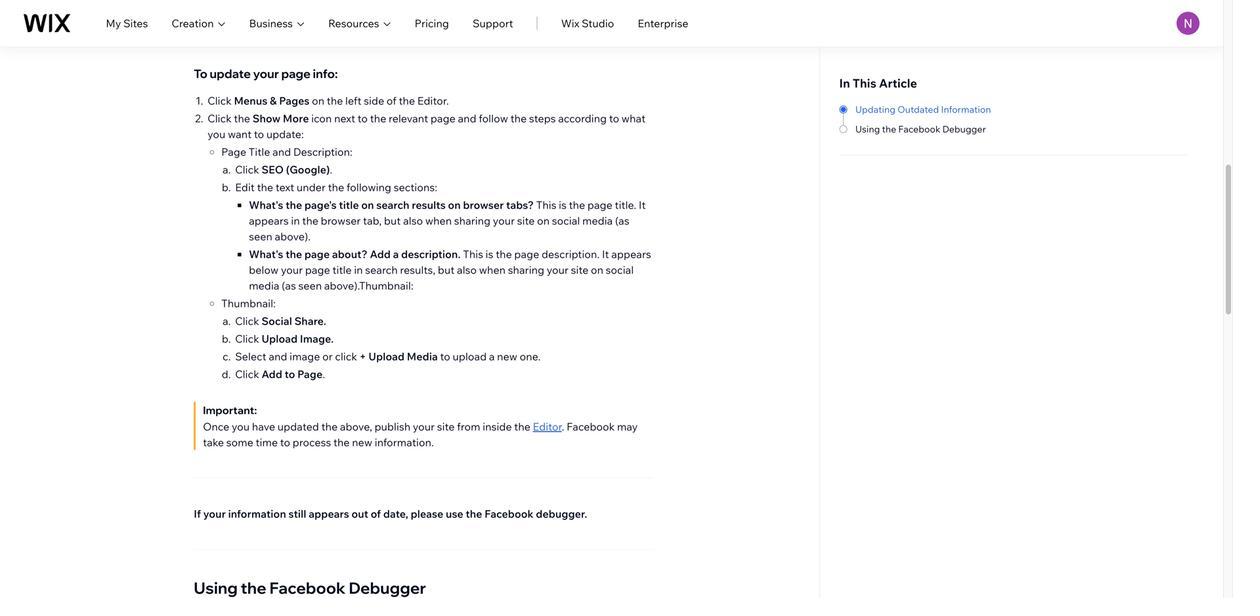 Task type: vqa. For each thing, say whether or not it's contained in the screenshot.
the bottom DEBUGGER
yes



Task type: describe. For each thing, give the bounding box(es) containing it.
icon next to the relevant page and follow the steps according to what you want to update:
[[208, 112, 646, 141]]

sites
[[123, 17, 148, 30]]

when inside this is the page description. it appears below your page title in search results, but also when sharing your site on social media (as seen above).thumbnail:
[[479, 264, 506, 277]]

media
[[407, 350, 438, 363]]

it for title.
[[639, 199, 646, 212]]

publish
[[375, 421, 410, 434]]

all
[[352, 31, 363, 44]]

site's
[[402, 31, 426, 44]]

sections
[[265, 15, 306, 29]]

edit the text under the following sections:
[[235, 181, 437, 194]]

article
[[879, 76, 917, 91]]

pages.
[[429, 31, 461, 44]]

of right all
[[365, 31, 375, 44]]

updating outdated information
[[855, 104, 991, 115]]

1 horizontal spatial using
[[855, 123, 880, 135]]

0 vertical spatial this
[[853, 76, 876, 91]]

0 vertical spatial search
[[376, 199, 409, 212]]

click the show more
[[208, 112, 309, 125]]

in this article
[[839, 76, 917, 91]]

to inside . facebook may take some time to process the new information.
[[280, 436, 290, 449]]

seo
[[262, 163, 284, 176]]

tabs?
[[506, 199, 534, 212]]

click up edit
[[235, 163, 259, 176]]

above).thumbnail:
[[324, 279, 413, 293]]

date,
[[383, 508, 408, 521]]

thumbnail: click social share. click upload image. select and image or click + upload media to upload a new one. click add to page .
[[221, 297, 541, 381]]

inside
[[483, 421, 512, 434]]

2 vertical spatial appears
[[309, 508, 349, 521]]

search inside this is the page description. it appears below your page title in search results, but also when sharing your site on social media (as seen above).thumbnail:
[[365, 264, 398, 277]]

1 vertical spatial using
[[194, 579, 238, 599]]

from
[[457, 421, 480, 434]]

side
[[364, 94, 384, 107]]

following
[[347, 181, 391, 194]]

them
[[435, 15, 461, 29]]

1 vertical spatial information
[[228, 508, 286, 521]]

out
[[352, 508, 368, 521]]

this for title.
[[536, 199, 556, 212]]

+
[[360, 350, 366, 363]]

is for this is the page title. it appears in the browser tab, but also when sharing your site on social media (as seen above).
[[559, 199, 567, 212]]

0 vertical spatial a
[[393, 248, 399, 261]]

1 horizontal spatial add
[[370, 248, 391, 261]]

editor.
[[417, 94, 449, 107]]

0 vertical spatial upload
[[262, 333, 298, 346]]

social inside this is the page description. it appears below your page title in search results, but also when sharing your site on social media (as seen above).thumbnail:
[[606, 264, 634, 277]]

this is the page description. it appears below your page title in search results, but also when sharing your site on social media (as seen above).thumbnail:
[[249, 248, 651, 293]]

results,
[[400, 264, 435, 277]]

upload
[[453, 350, 487, 363]]

the inside . facebook may take some time to process the new information.
[[333, 436, 350, 449]]

information inside if any of these sections are outdated you can edit them under the page settings. make sure this information is up-to-date on all of your site's pages.
[[214, 31, 271, 44]]

once
[[203, 421, 229, 434]]

next
[[334, 112, 355, 125]]

some
[[226, 436, 253, 449]]

1 horizontal spatial using the facebook debugger
[[855, 123, 986, 135]]

0 vertical spatial .
[[330, 163, 332, 176]]

seen inside the this is the page title. it appears in the browser tab, but also when sharing your site on social media (as seen above).
[[249, 230, 272, 243]]

if your information still appears out of date, please use the facebook debugger.
[[194, 508, 587, 521]]

to left what
[[609, 112, 619, 125]]

pages
[[279, 94, 310, 107]]

or
[[322, 350, 333, 363]]

above).
[[275, 230, 311, 243]]

your inside the this is the page title. it appears in the browser tab, but also when sharing your site on social media (as seen above).
[[493, 214, 515, 228]]

in inside this is the page description. it appears below your page title in search results, but also when sharing your site on social media (as seen above).thumbnail:
[[354, 264, 363, 277]]

what's for this is the page title. it appears in the browser tab, but also when sharing your site on social media (as seen above).
[[249, 199, 283, 212]]

in inside the this is the page title. it appears in the browser tab, but also when sharing your site on social media (as seen above).
[[291, 214, 300, 228]]

thumbnail:
[[221, 297, 276, 310]]

to down click the show more
[[254, 128, 264, 141]]

settings.
[[540, 15, 582, 29]]

but inside this is the page description. it appears below your page title in search results, but also when sharing your site on social media (as seen above).thumbnail:
[[438, 264, 455, 277]]

sharing inside this is the page description. it appears below your page title in search results, but also when sharing your site on social media (as seen above).thumbnail:
[[508, 264, 544, 277]]

your inside if any of these sections are outdated you can edit them under the page settings. make sure this information is up-to-date on all of your site's pages.
[[378, 31, 399, 44]]

. facebook may take some time to process the new information.
[[203, 421, 638, 449]]

to right media at the bottom left of page
[[440, 350, 450, 363]]

page inside the icon next to the relevant page and follow the steps according to what you want to update:
[[431, 112, 456, 125]]

support
[[473, 17, 513, 30]]

relevant
[[389, 112, 428, 125]]

click up want
[[208, 112, 232, 125]]

page down above).
[[304, 248, 330, 261]]

if for if any of these sections are outdated you can edit them under the page settings. make sure this information is up-to-date on all of your site's pages.
[[194, 15, 201, 29]]

sections:
[[394, 181, 437, 194]]

click up select
[[235, 333, 259, 346]]

please
[[411, 508, 443, 521]]

of right 'any'
[[223, 15, 232, 29]]

creation button
[[172, 15, 226, 31]]

the inside this is the page description. it appears below your page title in search results, but also when sharing your site on social media (as seen above).thumbnail:
[[496, 248, 512, 261]]

may
[[617, 421, 638, 434]]

1 horizontal spatial browser
[[463, 199, 504, 212]]

page inside thumbnail: click social share. click upload image. select and image or click + upload media to upload a new one. click add to page .
[[297, 368, 323, 381]]

also inside the this is the page title. it appears in the browser tab, but also when sharing your site on social media (as seen above).
[[403, 214, 423, 228]]

0 vertical spatial debugger
[[943, 123, 986, 135]]

title
[[249, 145, 270, 159]]

0 horizontal spatial under
[[297, 181, 326, 194]]

up-
[[283, 31, 299, 44]]

have
[[252, 421, 275, 434]]

add inside thumbnail: click social share. click upload image. select and image or click + upload media to upload a new one. click add to page .
[[262, 368, 282, 381]]

outdated
[[898, 104, 939, 115]]

icon
[[311, 112, 332, 125]]

the inside if any of these sections are outdated you can edit them under the page settings. make sure this information is up-to-date on all of your site's pages.
[[494, 15, 511, 29]]

page title and description:
[[221, 145, 352, 159]]

pricing
[[415, 17, 449, 30]]

support link
[[473, 15, 513, 31]]

share.
[[294, 315, 326, 328]]

business
[[249, 17, 293, 30]]

debugger.
[[536, 508, 587, 521]]

still
[[288, 508, 306, 521]]

what
[[622, 112, 646, 125]]

steps
[[529, 112, 556, 125]]

updated
[[278, 421, 319, 434]]

and inside the icon next to the relevant page and follow the steps according to what you want to update:
[[458, 112, 476, 125]]

results
[[412, 199, 446, 212]]

update
[[210, 66, 251, 81]]

site inside the this is the page title. it appears in the browser tab, but also when sharing your site on social media (as seen above).
[[517, 214, 535, 228]]

outdated
[[326, 15, 371, 29]]

process
[[293, 436, 331, 449]]

1 horizontal spatial upload
[[369, 350, 405, 363]]

wix studio
[[561, 17, 614, 30]]

but inside the this is the page title. it appears in the browser tab, but also when sharing your site on social media (as seen above).
[[384, 214, 401, 228]]

if for if your information still appears out of date, please use the facebook debugger.
[[194, 508, 201, 521]]

click seo (google) .
[[235, 163, 332, 176]]

date
[[313, 31, 335, 44]]

(as inside this is the page description. it appears below your page title in search results, but also when sharing your site on social media (as seen above).thumbnail:
[[282, 279, 296, 293]]

0 vertical spatial title
[[339, 199, 359, 212]]

in
[[839, 76, 850, 91]]

a inside thumbnail: click social share. click upload image. select and image or click + upload media to upload a new one. click add to page .
[[489, 350, 495, 363]]

click down select
[[235, 368, 259, 381]]

under inside if any of these sections are outdated you can edit them under the page settings. make sure this information is up-to-date on all of your site's pages.
[[463, 15, 492, 29]]

(as inside the this is the page title. it appears in the browser tab, but also when sharing your site on social media (as seen above).
[[615, 214, 629, 228]]



Task type: locate. For each thing, give the bounding box(es) containing it.
under
[[463, 15, 492, 29], [297, 181, 326, 194]]

(as down title. on the top
[[615, 214, 629, 228]]

page left settings.
[[513, 15, 538, 29]]

2 horizontal spatial you
[[373, 15, 391, 29]]

add down select
[[262, 368, 282, 381]]

page down tabs?
[[514, 248, 539, 261]]

your
[[378, 31, 399, 44], [253, 66, 279, 81], [493, 214, 515, 228], [281, 264, 303, 277], [547, 264, 569, 277], [413, 421, 435, 434], [203, 508, 226, 521]]

editor link
[[533, 421, 562, 434]]

information.
[[375, 436, 434, 449]]

when inside the this is the page title. it appears in the browser tab, but also when sharing your site on social media (as seen above).
[[425, 214, 452, 228]]

1 horizontal spatial you
[[232, 421, 250, 434]]

1 horizontal spatial also
[[457, 264, 477, 277]]

0 vertical spatial is
[[273, 31, 281, 44]]

page left title. on the top
[[588, 199, 612, 212]]

search up above).thumbnail:
[[365, 264, 398, 277]]

is inside the this is the page title. it appears in the browser tab, but also when sharing your site on social media (as seen above).
[[559, 199, 567, 212]]

social
[[262, 315, 292, 328]]

click down thumbnail:
[[235, 315, 259, 328]]

tab,
[[363, 214, 382, 228]]

also down results
[[403, 214, 423, 228]]

1 vertical spatial when
[[479, 264, 506, 277]]

when
[[425, 214, 452, 228], [479, 264, 506, 277]]

but right results, at left
[[438, 264, 455, 277]]

what's up below
[[249, 248, 283, 261]]

1 vertical spatial new
[[352, 436, 372, 449]]

it inside this is the page description. it appears below your page title in search results, but also when sharing your site on social media (as seen above).thumbnail:
[[602, 248, 609, 261]]

1 vertical spatial seen
[[298, 279, 322, 293]]

0 horizontal spatial appears
[[249, 214, 289, 228]]

browser left tabs?
[[463, 199, 504, 212]]

click
[[335, 350, 357, 363]]

you up some
[[232, 421, 250, 434]]

0 horizontal spatial (as
[[282, 279, 296, 293]]

this
[[194, 31, 212, 44]]

appears left out
[[309, 508, 349, 521]]

in down what's the page about? add a description.
[[354, 264, 363, 277]]

of right out
[[371, 508, 381, 521]]

upload
[[262, 333, 298, 346], [369, 350, 405, 363]]

. left may
[[562, 421, 564, 434]]

enterprise link
[[638, 15, 688, 31]]

on
[[337, 31, 350, 44], [312, 94, 324, 107], [361, 199, 374, 212], [448, 199, 461, 212], [537, 214, 550, 228], [591, 264, 603, 277]]

1 horizontal spatial description.
[[542, 248, 600, 261]]

you inside if any of these sections are outdated you can edit them under the page settings. make sure this information is up-to-date on all of your site's pages.
[[373, 15, 391, 29]]

information
[[941, 104, 991, 115]]

1 if from the top
[[194, 15, 201, 29]]

.
[[330, 163, 332, 176], [323, 368, 325, 381], [562, 421, 564, 434]]

image
[[290, 350, 320, 363]]

more
[[283, 112, 309, 125]]

on inside this is the page description. it appears below your page title in search results, but also when sharing your site on social media (as seen above).thumbnail:
[[591, 264, 603, 277]]

2 horizontal spatial .
[[562, 421, 564, 434]]

appears inside this is the page description. it appears below your page title in search results, but also when sharing your site on social media (as seen above).thumbnail:
[[611, 248, 651, 261]]

above,
[[340, 421, 372, 434]]

title inside this is the page description. it appears below your page title in search results, but also when sharing your site on social media (as seen above).thumbnail:
[[332, 264, 352, 277]]

. up edit the text under the following sections:
[[330, 163, 332, 176]]

0 vertical spatial browser
[[463, 199, 504, 212]]

is left "up-"
[[273, 31, 281, 44]]

edit
[[235, 181, 255, 194]]

. down or
[[323, 368, 325, 381]]

you
[[373, 15, 391, 29], [208, 128, 225, 141], [232, 421, 250, 434]]

my sites
[[106, 17, 148, 30]]

on inside the this is the page title. it appears in the browser tab, but also when sharing your site on social media (as seen above).
[[537, 214, 550, 228]]

to down image
[[285, 368, 295, 381]]

sharing down tabs?
[[508, 264, 544, 277]]

but down what's the page's title on search results on browser tabs?
[[384, 214, 401, 228]]

0 vertical spatial information
[[214, 31, 271, 44]]

0 horizontal spatial upload
[[262, 333, 298, 346]]

0 horizontal spatial .
[[323, 368, 325, 381]]

page inside the this is the page title. it appears in the browser tab, but also when sharing your site on social media (as seen above).
[[588, 199, 612, 212]]

click down 'update'
[[208, 94, 232, 107]]

0 horizontal spatial using the facebook debugger
[[194, 579, 426, 599]]

info:
[[313, 66, 338, 81]]

update:
[[266, 128, 304, 141]]

media inside the this is the page title. it appears in the browser tab, but also when sharing your site on social media (as seen above).
[[582, 214, 613, 228]]

1 horizontal spatial social
[[606, 264, 634, 277]]

these
[[235, 15, 262, 29]]

my
[[106, 17, 121, 30]]

0 vertical spatial page
[[221, 145, 246, 159]]

1 vertical spatial this
[[536, 199, 556, 212]]

1 horizontal spatial a
[[489, 350, 495, 363]]

0 horizontal spatial it
[[602, 248, 609, 261]]

0 horizontal spatial when
[[425, 214, 452, 228]]

0 horizontal spatial is
[[273, 31, 281, 44]]

page down the editor.
[[431, 112, 456, 125]]

sharing up this is the page description. it appears below your page title in search results, but also when sharing your site on social media (as seen above).thumbnail:
[[454, 214, 491, 228]]

description.
[[401, 248, 461, 261], [542, 248, 600, 261]]

0 horizontal spatial using
[[194, 579, 238, 599]]

0 vertical spatial when
[[425, 214, 452, 228]]

1 vertical spatial search
[[365, 264, 398, 277]]

add right about?
[[370, 248, 391, 261]]

page down image
[[297, 368, 323, 381]]

0 vertical spatial appears
[[249, 214, 289, 228]]

0 horizontal spatial site
[[437, 421, 455, 434]]

a
[[393, 248, 399, 261], [489, 350, 495, 363]]

1 vertical spatial it
[[602, 248, 609, 261]]

a up above).thumbnail:
[[393, 248, 399, 261]]

this inside this is the page description. it appears below your page title in search results, but also when sharing your site on social media (as seen above).thumbnail:
[[463, 248, 483, 261]]

0 horizontal spatial but
[[384, 214, 401, 228]]

page's
[[304, 199, 337, 212]]

0 vertical spatial in
[[291, 214, 300, 228]]

make
[[584, 15, 611, 29]]

business button
[[249, 15, 305, 31]]

what's down text
[[249, 199, 283, 212]]

and inside thumbnail: click social share. click upload image. select and image or click + upload media to upload a new one. click add to page .
[[269, 350, 287, 363]]

a right "upload"
[[489, 350, 495, 363]]

0 vertical spatial using the facebook debugger
[[855, 123, 986, 135]]

follow
[[479, 112, 508, 125]]

click menus & pages on the left side of the editor.
[[208, 94, 449, 107]]

wix studio link
[[561, 15, 614, 31]]

1 description. from the left
[[401, 248, 461, 261]]

1 vertical spatial what's
[[249, 248, 283, 261]]

what's for this is the page description. it appears below your page title in search results, but also when sharing your site on social media (as seen above).thumbnail:
[[249, 248, 283, 261]]

in up above).
[[291, 214, 300, 228]]

one.
[[520, 350, 541, 363]]

using the facebook debugger
[[855, 123, 986, 135], [194, 579, 426, 599]]

1 vertical spatial .
[[323, 368, 325, 381]]

new
[[497, 350, 517, 363], [352, 436, 372, 449]]

appears for seen
[[249, 214, 289, 228]]

1 vertical spatial also
[[457, 264, 477, 277]]

0 horizontal spatial in
[[291, 214, 300, 228]]

2 horizontal spatial is
[[559, 199, 567, 212]]

also right results, at left
[[457, 264, 477, 277]]

you left the can
[[373, 15, 391, 29]]

also inside this is the page description. it appears below your page title in search results, but also when sharing your site on social media (as seen above).thumbnail:
[[457, 264, 477, 277]]

about?
[[332, 248, 368, 261]]

browser down page's
[[321, 214, 361, 228]]

0 vertical spatial also
[[403, 214, 423, 228]]

of right side
[[387, 94, 396, 107]]

1 horizontal spatial under
[[463, 15, 492, 29]]

is down the this is the page title. it appears in the browser tab, but also when sharing your site on social media (as seen above).
[[486, 248, 493, 261]]

information down these
[[214, 31, 271, 44]]

text
[[276, 181, 294, 194]]

is for this is the page description. it appears below your page title in search results, but also when sharing your site on social media (as seen above).thumbnail:
[[486, 248, 493, 261]]

page down what's the page about? add a description.
[[305, 264, 330, 277]]

. inside . facebook may take some time to process the new information.
[[562, 421, 564, 434]]

you left want
[[208, 128, 225, 141]]

2 vertical spatial site
[[437, 421, 455, 434]]

debugger
[[943, 123, 986, 135], [349, 579, 426, 599]]

new inside . facebook may take some time to process the new information.
[[352, 436, 372, 449]]

facebook
[[898, 123, 940, 135], [567, 421, 615, 434], [485, 508, 534, 521], [269, 579, 346, 599]]

if
[[194, 15, 201, 29], [194, 508, 201, 521]]

upload right +
[[369, 350, 405, 363]]

upload down social
[[262, 333, 298, 346]]

2 vertical spatial is
[[486, 248, 493, 261]]

seen left above).
[[249, 230, 272, 243]]

to right time at the left bottom of the page
[[280, 436, 290, 449]]

resources
[[328, 17, 379, 30]]

title down edit the text under the following sections:
[[339, 199, 359, 212]]

1 vertical spatial you
[[208, 128, 225, 141]]

appears for social
[[611, 248, 651, 261]]

1 what's from the top
[[249, 199, 283, 212]]

facebook inside . facebook may take some time to process the new information.
[[567, 421, 615, 434]]

1 vertical spatial using the facebook debugger
[[194, 579, 426, 599]]

2 vertical spatial this
[[463, 248, 483, 261]]

edit
[[413, 15, 433, 29]]

this
[[853, 76, 876, 91], [536, 199, 556, 212], [463, 248, 483, 261]]

appears inside the this is the page title. it appears in the browser tab, but also when sharing your site on social media (as seen above).
[[249, 214, 289, 228]]

2 vertical spatial and
[[269, 350, 287, 363]]

information
[[214, 31, 271, 44], [228, 508, 286, 521]]

according
[[558, 112, 607, 125]]

0 vertical spatial new
[[497, 350, 517, 363]]

it inside the this is the page title. it appears in the browser tab, but also when sharing your site on social media (as seen above).
[[639, 199, 646, 212]]

under down (google)
[[297, 181, 326, 194]]

this right tabs?
[[536, 199, 556, 212]]

2 horizontal spatial site
[[571, 264, 589, 277]]

pricing link
[[415, 15, 449, 31]]

and left follow
[[458, 112, 476, 125]]

title
[[339, 199, 359, 212], [332, 264, 352, 277]]

1 vertical spatial add
[[262, 368, 282, 381]]

0 vertical spatial what's
[[249, 199, 283, 212]]

add
[[370, 248, 391, 261], [262, 368, 282, 381]]

1 vertical spatial under
[[297, 181, 326, 194]]

1 horizontal spatial when
[[479, 264, 506, 277]]

on inside if any of these sections are outdated you can edit them under the page settings. make sure this information is up-to-date on all of your site's pages.
[[337, 31, 350, 44]]

0 horizontal spatial this
[[463, 248, 483, 261]]

this for description.
[[463, 248, 483, 261]]

0 horizontal spatial social
[[552, 214, 580, 228]]

1 vertical spatial (as
[[282, 279, 296, 293]]

sharing inside the this is the page title. it appears in the browser tab, but also when sharing your site on social media (as seen above).
[[454, 214, 491, 228]]

and up click seo (google) .
[[273, 145, 291, 159]]

in
[[291, 214, 300, 228], [354, 264, 363, 277]]

studio
[[582, 17, 614, 30]]

want
[[228, 128, 252, 141]]

select
[[235, 350, 266, 363]]

1 vertical spatial browser
[[321, 214, 361, 228]]

is
[[273, 31, 281, 44], [559, 199, 567, 212], [486, 248, 493, 261]]

this inside the this is the page title. it appears in the browser tab, but also when sharing your site on social media (as seen above).
[[536, 199, 556, 212]]

1 horizontal spatial .
[[330, 163, 332, 176]]

updating
[[855, 104, 896, 115]]

page down want
[[221, 145, 246, 159]]

resources button
[[328, 15, 391, 31]]

my sites link
[[106, 15, 148, 31]]

title.
[[615, 199, 636, 212]]

and left image
[[269, 350, 287, 363]]

new inside thumbnail: click social share. click upload image. select and image or click + upload media to upload a new one. click add to page .
[[497, 350, 517, 363]]

this down the this is the page title. it appears in the browser tab, but also when sharing your site on social media (as seen above).
[[463, 248, 483, 261]]

information left still
[[228, 508, 286, 521]]

it for description.
[[602, 248, 609, 261]]

1 vertical spatial and
[[273, 145, 291, 159]]

if inside if any of these sections are outdated you can edit them under the page settings. make sure this information is up-to-date on all of your site's pages.
[[194, 15, 201, 29]]

0 horizontal spatial debugger
[[349, 579, 426, 599]]

1 horizontal spatial in
[[354, 264, 363, 277]]

social inside the this is the page title. it appears in the browser tab, but also when sharing your site on social media (as seen above).
[[552, 214, 580, 228]]

1 horizontal spatial page
[[297, 368, 323, 381]]

description. inside this is the page description. it appears below your page title in search results, but also when sharing your site on social media (as seen above).thumbnail:
[[542, 248, 600, 261]]

1 vertical spatial page
[[297, 368, 323, 381]]

appears down title. on the top
[[611, 248, 651, 261]]

0 horizontal spatial also
[[403, 214, 423, 228]]

2 description. from the left
[[542, 248, 600, 261]]

to
[[194, 66, 207, 81]]

site inside this is the page description. it appears below your page title in search results, but also when sharing your site on social media (as seen above).thumbnail:
[[571, 264, 589, 277]]

this is the page title. it appears in the browser tab, but also when sharing your site on social media (as seen above).
[[249, 199, 646, 243]]

media inside this is the page description. it appears below your page title in search results, but also when sharing your site on social media (as seen above).thumbnail:
[[249, 279, 279, 293]]

1 vertical spatial social
[[606, 264, 634, 277]]

0 vertical spatial sharing
[[454, 214, 491, 228]]

any
[[203, 15, 220, 29]]

0 horizontal spatial page
[[221, 145, 246, 159]]

page up pages
[[281, 66, 311, 81]]

of
[[223, 15, 232, 29], [365, 31, 375, 44], [387, 94, 396, 107], [371, 508, 381, 521]]

1 horizontal spatial but
[[438, 264, 455, 277]]

time
[[256, 436, 278, 449]]

1 vertical spatial sharing
[[508, 264, 544, 277]]

1 horizontal spatial appears
[[309, 508, 349, 521]]

is inside if any of these sections are outdated you can edit them under the page settings. make sure this information is up-to-date on all of your site's pages.
[[273, 31, 281, 44]]

0 horizontal spatial media
[[249, 279, 279, 293]]

0 horizontal spatial new
[[352, 436, 372, 449]]

appears up above).
[[249, 214, 289, 228]]

0 vertical spatial and
[[458, 112, 476, 125]]

this right in
[[853, 76, 876, 91]]

1 horizontal spatial sharing
[[508, 264, 544, 277]]

2 what's from the top
[[249, 248, 283, 261]]

new down above,
[[352, 436, 372, 449]]

0 vertical spatial site
[[517, 214, 535, 228]]

page
[[221, 145, 246, 159], [297, 368, 323, 381]]

sharing
[[454, 214, 491, 228], [508, 264, 544, 277]]

under right them
[[463, 15, 492, 29]]

page inside if any of these sections are outdated you can edit them under the page settings. make sure this information is up-to-date on all of your site's pages.
[[513, 15, 538, 29]]

profile image image
[[1177, 12, 1200, 35]]

1 vertical spatial debugger
[[349, 579, 426, 599]]

what's the page's title on search results on browser tabs?
[[249, 199, 534, 212]]

1 vertical spatial is
[[559, 199, 567, 212]]

. inside thumbnail: click social share. click upload image. select and image or click + upload media to upload a new one. click add to page .
[[323, 368, 325, 381]]

1 horizontal spatial this
[[536, 199, 556, 212]]

0 vertical spatial under
[[463, 15, 492, 29]]

title down about?
[[332, 264, 352, 277]]

can
[[394, 15, 411, 29]]

seen
[[249, 230, 272, 243], [298, 279, 322, 293]]

new left one.
[[497, 350, 517, 363]]

1 horizontal spatial is
[[486, 248, 493, 261]]

1 vertical spatial a
[[489, 350, 495, 363]]

using
[[855, 123, 880, 135], [194, 579, 238, 599]]

1 horizontal spatial it
[[639, 199, 646, 212]]

editor
[[533, 421, 562, 434]]

search up the 'tab,'
[[376, 199, 409, 212]]

seen inside this is the page description. it appears below your page title in search results, but also when sharing your site on social media (as seen above).thumbnail:
[[298, 279, 322, 293]]

browser inside the this is the page title. it appears in the browser tab, but also when sharing your site on social media (as seen above).
[[321, 214, 361, 228]]

once you have updated the above, publish your site from inside the editor
[[203, 421, 562, 434]]

important:
[[203, 404, 257, 417]]

0 vertical spatial it
[[639, 199, 646, 212]]

1 vertical spatial if
[[194, 508, 201, 521]]

wix
[[561, 17, 579, 30]]

(as up social
[[282, 279, 296, 293]]

are
[[308, 15, 324, 29]]

to right next
[[358, 112, 368, 125]]

you inside the icon next to the relevant page and follow the steps according to what you want to update:
[[208, 128, 225, 141]]

is right tabs?
[[559, 199, 567, 212]]

is inside this is the page description. it appears below your page title in search results, but also when sharing your site on social media (as seen above).thumbnail:
[[486, 248, 493, 261]]

2 vertical spatial you
[[232, 421, 250, 434]]

1 horizontal spatial site
[[517, 214, 535, 228]]

2 if from the top
[[194, 508, 201, 521]]

1 vertical spatial upload
[[369, 350, 405, 363]]

seen up share.
[[298, 279, 322, 293]]

enterprise
[[638, 17, 688, 30]]

0 vertical spatial add
[[370, 248, 391, 261]]

description:
[[293, 145, 352, 159]]

0 vertical spatial you
[[373, 15, 391, 29]]



